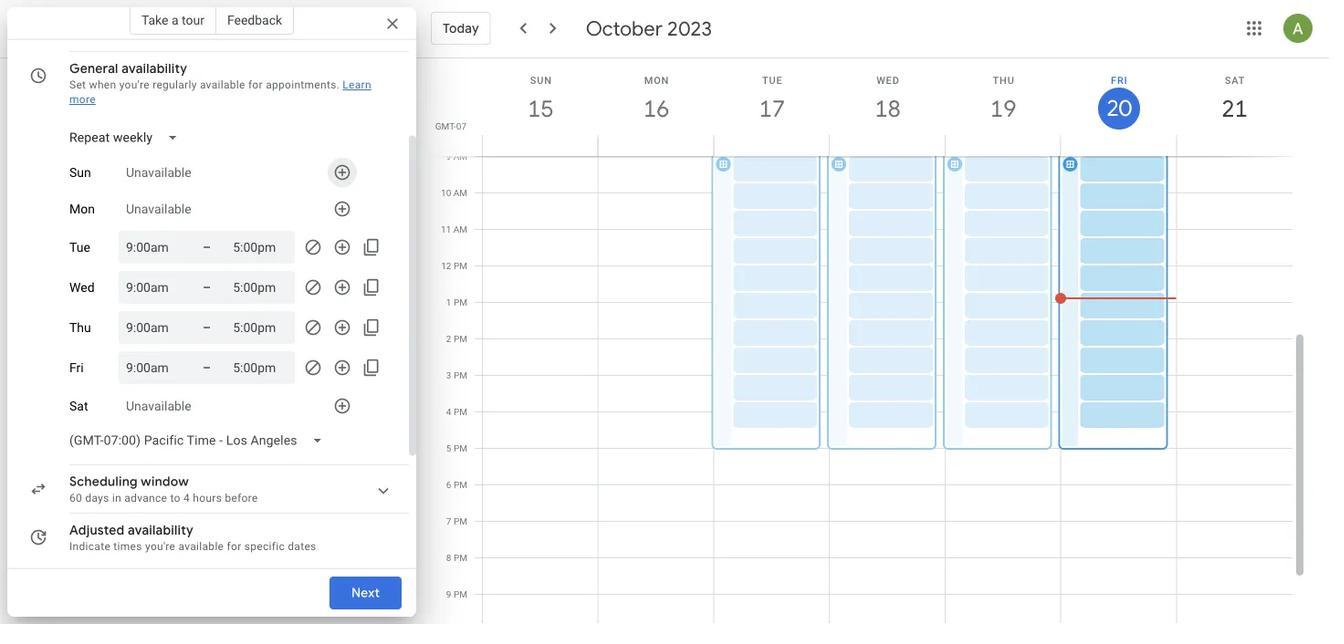 Task type: locate. For each thing, give the bounding box(es) containing it.
you're right times
[[145, 540, 175, 553]]

availability inside adjusted availability indicate times you're available for specific dates
[[128, 522, 193, 539]]

1 vertical spatial tue
[[69, 240, 90, 255]]

sun down more
[[69, 165, 91, 180]]

1 horizontal spatial fri
[[1111, 74, 1128, 86]]

thu for thu
[[69, 320, 91, 335]]

tue
[[762, 74, 783, 86], [69, 240, 90, 255]]

– for fri
[[203, 360, 211, 375]]

pm right 7
[[454, 516, 467, 527]]

sat for sat 21
[[1225, 74, 1245, 86]]

2 – from the top
[[203, 280, 211, 295]]

mon for mon
[[69, 202, 95, 217]]

days
[[85, 492, 109, 505]]

availability
[[122, 60, 187, 77], [128, 522, 193, 539]]

pm down '3 pm'
[[454, 407, 467, 418]]

1 horizontal spatial 4
[[446, 407, 451, 418]]

sun up sunday, october 15 'element'
[[530, 74, 552, 86]]

1 horizontal spatial sun
[[530, 74, 552, 86]]

0 vertical spatial sat
[[1225, 74, 1245, 86]]

1 vertical spatial sat
[[69, 399, 88, 414]]

2023
[[667, 16, 712, 41]]

1 horizontal spatial wed
[[876, 74, 900, 86]]

thu for thu 19
[[993, 74, 1015, 86]]

available inside adjusted availability indicate times you're available for specific dates
[[178, 540, 224, 553]]

0 vertical spatial 9
[[446, 151, 451, 162]]

pm right 2
[[454, 334, 467, 345]]

availability for general
[[122, 60, 187, 77]]

1 – from the top
[[203, 240, 211, 255]]

appointments.
[[266, 79, 340, 91]]

9
[[446, 151, 451, 162], [446, 589, 451, 600]]

thu up thursday, october 19 element in the top right of the page
[[993, 74, 1015, 86]]

1 horizontal spatial tue
[[762, 74, 783, 86]]

0 vertical spatial you're
[[119, 79, 150, 91]]

availability up regularly
[[122, 60, 187, 77]]

1 vertical spatial availability
[[128, 522, 193, 539]]

9 for 9 am
[[446, 151, 451, 162]]

0 horizontal spatial for
[[227, 540, 241, 553]]

0 vertical spatial for
[[248, 79, 263, 91]]

wed for wed
[[69, 280, 95, 295]]

sun
[[530, 74, 552, 86], [69, 165, 91, 180]]

1 pm from the top
[[454, 261, 467, 272]]

you're down the general availability
[[119, 79, 150, 91]]

general
[[69, 60, 118, 77]]

12 pm
[[441, 261, 467, 272]]

16 column header
[[598, 58, 714, 157]]

mon
[[644, 74, 669, 86], [69, 202, 95, 217]]

0 vertical spatial 4
[[446, 407, 451, 418]]

3 am from the top
[[453, 224, 467, 235]]

1 am from the top
[[453, 151, 467, 162]]

9 down 8
[[446, 589, 451, 600]]

set
[[69, 79, 86, 91]]

Start time on Tuesdays text field
[[126, 236, 181, 258]]

7 pm from the top
[[454, 480, 467, 491]]

0 horizontal spatial sat
[[69, 399, 88, 414]]

fri 20
[[1105, 74, 1131, 123]]

adjusted availability indicate times you're available for specific dates
[[69, 522, 316, 553]]

2 am from the top
[[453, 188, 467, 199]]

available
[[200, 79, 245, 91], [178, 540, 224, 553]]

advance
[[124, 492, 167, 505]]

End time on Thursdays text field
[[233, 317, 288, 339]]

20 column header
[[1060, 58, 1177, 157]]

0 horizontal spatial fri
[[69, 360, 84, 375]]

16
[[642, 94, 668, 124]]

fri up the "20"
[[1111, 74, 1128, 86]]

regularly
[[153, 79, 197, 91]]

fri for fri 20
[[1111, 74, 1128, 86]]

next
[[351, 585, 380, 602]]

am right 11
[[453, 224, 467, 235]]

– for tue
[[203, 240, 211, 255]]

am
[[453, 151, 467, 162], [453, 188, 467, 199], [453, 224, 467, 235]]

0 horizontal spatial mon
[[69, 202, 95, 217]]

fri inside the fri 20
[[1111, 74, 1128, 86]]

9 am
[[446, 151, 467, 162]]

availability for adjusted
[[128, 522, 193, 539]]

2 vertical spatial unavailable
[[126, 399, 191, 414]]

18
[[874, 94, 900, 124]]

wed
[[876, 74, 900, 86], [69, 280, 95, 295]]

7
[[446, 516, 451, 527]]

0 horizontal spatial wed
[[69, 280, 95, 295]]

2 pm from the top
[[454, 297, 467, 308]]

for left specific
[[227, 540, 241, 553]]

0 vertical spatial sun
[[530, 74, 552, 86]]

1 vertical spatial for
[[227, 540, 241, 553]]

None field
[[62, 15, 174, 47], [62, 121, 193, 154], [62, 424, 337, 457], [62, 15, 174, 47], [62, 121, 193, 154], [62, 424, 337, 457]]

dates
[[288, 540, 316, 553]]

2 pm
[[446, 334, 467, 345]]

pm right 5
[[454, 443, 467, 454]]

20
[[1105, 94, 1131, 123]]

1 horizontal spatial mon
[[644, 74, 669, 86]]

for
[[248, 79, 263, 91], [227, 540, 241, 553]]

mon for mon 16
[[644, 74, 669, 86]]

am down "07"
[[453, 151, 467, 162]]

15
[[527, 94, 553, 124]]

wed left start time on wednesdays text field
[[69, 280, 95, 295]]

4 up 5
[[446, 407, 451, 418]]

1 vertical spatial sun
[[69, 165, 91, 180]]

4 pm from the top
[[454, 370, 467, 381]]

october
[[586, 16, 663, 41]]

1 vertical spatial 4
[[183, 492, 190, 505]]

4 – from the top
[[203, 360, 211, 375]]

1 vertical spatial you're
[[145, 540, 175, 553]]

sat up scheduling
[[69, 399, 88, 414]]

fri
[[1111, 74, 1128, 86], [69, 360, 84, 375]]

pm right the 3
[[454, 370, 467, 381]]

mon 16
[[642, 74, 669, 124]]

pm for 2 pm
[[454, 334, 467, 345]]

fri for fri
[[69, 360, 84, 375]]

sat
[[1225, 74, 1245, 86], [69, 399, 88, 414]]

thu
[[993, 74, 1015, 86], [69, 320, 91, 335]]

2 unavailable from the top
[[126, 202, 191, 217]]

1 vertical spatial unavailable
[[126, 202, 191, 217]]

pm down '8 pm'
[[454, 589, 467, 600]]

am for 10 am
[[453, 188, 467, 199]]

0 vertical spatial mon
[[644, 74, 669, 86]]

sat for sat
[[69, 399, 88, 414]]

learn more link
[[69, 79, 371, 106]]

1 horizontal spatial sat
[[1225, 74, 1245, 86]]

1 vertical spatial 9
[[446, 589, 451, 600]]

6
[[446, 480, 451, 491]]

1 vertical spatial mon
[[69, 202, 95, 217]]

am right 10 on the left of page
[[453, 188, 467, 199]]

wed inside wed 18
[[876, 74, 900, 86]]

0 horizontal spatial tue
[[69, 240, 90, 255]]

End time on Fridays text field
[[233, 357, 288, 379]]

gmt-
[[435, 121, 456, 131]]

0 vertical spatial wed
[[876, 74, 900, 86]]

set when you're regularly available for appointments.
[[69, 79, 340, 91]]

tue inside tue 17
[[762, 74, 783, 86]]

End time on Wednesdays text field
[[233, 277, 288, 299]]

0 vertical spatial thu
[[993, 74, 1015, 86]]

– right start time on wednesdays text field
[[203, 280, 211, 295]]

3 pm from the top
[[454, 334, 467, 345]]

pm for 7 pm
[[454, 516, 467, 527]]

availability down to
[[128, 522, 193, 539]]

5 pm from the top
[[454, 407, 467, 418]]

pm right 6
[[454, 480, 467, 491]]

general availability
[[69, 60, 187, 77]]

10 pm from the top
[[454, 589, 467, 600]]

pm for 3 pm
[[454, 370, 467, 381]]

pm right 8
[[454, 553, 467, 564]]

pm for 6 pm
[[454, 480, 467, 491]]

grid containing 15
[[424, 58, 1307, 624]]

tue 17
[[758, 74, 784, 124]]

a
[[172, 12, 179, 27]]

thu left start time on thursdays text box
[[69, 320, 91, 335]]

9 down gmt-07
[[446, 151, 451, 162]]

1 vertical spatial am
[[453, 188, 467, 199]]

0 vertical spatial am
[[453, 151, 467, 162]]

4 right to
[[183, 492, 190, 505]]

pm for 9 pm
[[454, 589, 467, 600]]

specific
[[244, 540, 285, 553]]

0 horizontal spatial 4
[[183, 492, 190, 505]]

– right start time on tuesdays text field
[[203, 240, 211, 255]]

before
[[225, 492, 258, 505]]

0 vertical spatial availability
[[122, 60, 187, 77]]

0 vertical spatial unavailable
[[126, 165, 191, 180]]

unavailable for sun
[[126, 165, 191, 180]]

1 vertical spatial wed
[[69, 280, 95, 295]]

sun inside sun 15
[[530, 74, 552, 86]]

0 vertical spatial fri
[[1111, 74, 1128, 86]]

1 vertical spatial thu
[[69, 320, 91, 335]]

0 horizontal spatial thu
[[69, 320, 91, 335]]

1 vertical spatial available
[[178, 540, 224, 553]]

you're
[[119, 79, 150, 91], [145, 540, 175, 553]]

pm right '1'
[[454, 297, 467, 308]]

pm
[[454, 261, 467, 272], [454, 297, 467, 308], [454, 334, 467, 345], [454, 370, 467, 381], [454, 407, 467, 418], [454, 443, 467, 454], [454, 480, 467, 491], [454, 516, 467, 527], [454, 553, 467, 564], [454, 589, 467, 600]]

19 column header
[[945, 58, 1061, 157]]

3 – from the top
[[203, 320, 211, 335]]

End time on Tuesdays text field
[[233, 236, 288, 258]]

unavailable
[[126, 165, 191, 180], [126, 202, 191, 217], [126, 399, 191, 414]]

thu inside the thu 19
[[993, 74, 1015, 86]]

available right regularly
[[200, 79, 245, 91]]

for left appointments.
[[248, 79, 263, 91]]

monday, october 16 element
[[635, 88, 677, 130]]

tue up the tuesday, october 17 element at the right top of page
[[762, 74, 783, 86]]

tue for tue 17
[[762, 74, 783, 86]]

for inside adjusted availability indicate times you're available for specific dates
[[227, 540, 241, 553]]

9 pm from the top
[[454, 553, 467, 564]]

pm for 8 pm
[[454, 553, 467, 564]]

wed up wednesday, october 18 'element'
[[876, 74, 900, 86]]

sat up "saturday, october 21" element
[[1225, 74, 1245, 86]]

sat inside sat 21
[[1225, 74, 1245, 86]]

1 9 from the top
[[446, 151, 451, 162]]

1 horizontal spatial thu
[[993, 74, 1015, 86]]

sat 21
[[1221, 74, 1247, 124]]

21
[[1221, 94, 1247, 124]]

10 am
[[441, 188, 467, 199]]

pm for 5 pm
[[454, 443, 467, 454]]

1 pm
[[446, 297, 467, 308]]

1 unavailable from the top
[[126, 165, 191, 180]]

– left end time on thursdays text field
[[203, 320, 211, 335]]

1 vertical spatial fri
[[69, 360, 84, 375]]

when
[[89, 79, 116, 91]]

tue left start time on tuesdays text field
[[69, 240, 90, 255]]

4
[[446, 407, 451, 418], [183, 492, 190, 505]]

available down hours
[[178, 540, 224, 553]]

3 pm
[[446, 370, 467, 381]]

8 pm from the top
[[454, 516, 467, 527]]

Start time on Wednesdays text field
[[126, 277, 181, 299]]

– for thu
[[203, 320, 211, 335]]

mon inside "mon 16"
[[644, 74, 669, 86]]

5 pm
[[446, 443, 467, 454]]

fri left start time on fridays text box
[[69, 360, 84, 375]]

2 vertical spatial am
[[453, 224, 467, 235]]

18 column header
[[829, 58, 946, 157]]

tue for tue
[[69, 240, 90, 255]]

0 vertical spatial tue
[[762, 74, 783, 86]]

–
[[203, 240, 211, 255], [203, 280, 211, 295], [203, 320, 211, 335], [203, 360, 211, 375]]

6 pm from the top
[[454, 443, 467, 454]]

3 unavailable from the top
[[126, 399, 191, 414]]

grid
[[424, 58, 1307, 624]]

pm right 12
[[454, 261, 467, 272]]

sun 15
[[527, 74, 553, 124]]

0 horizontal spatial sun
[[69, 165, 91, 180]]

– right start time on fridays text box
[[203, 360, 211, 375]]

2 9 from the top
[[446, 589, 451, 600]]

feedback button
[[216, 5, 294, 35]]

wed 18
[[874, 74, 900, 124]]



Task type: describe. For each thing, give the bounding box(es) containing it.
hours
[[193, 492, 222, 505]]

wednesday, october 18 element
[[867, 88, 909, 130]]

5
[[446, 443, 451, 454]]

next button
[[329, 571, 402, 615]]

window
[[141, 474, 189, 490]]

pm for 12 pm
[[454, 261, 467, 272]]

to
[[170, 492, 180, 505]]

Start time on Fridays text field
[[126, 357, 181, 379]]

october 2023
[[586, 16, 712, 41]]

07
[[456, 121, 466, 131]]

scheduling
[[69, 474, 138, 490]]

gmt-07
[[435, 121, 466, 131]]

learn
[[343, 79, 371, 91]]

pm for 4 pm
[[454, 407, 467, 418]]

11 am
[[441, 224, 467, 235]]

tuesday, october 17 element
[[751, 88, 793, 130]]

wed for wed 18
[[876, 74, 900, 86]]

9 pm
[[446, 589, 467, 600]]

0 vertical spatial available
[[200, 79, 245, 91]]

Start time on Thursdays text field
[[126, 317, 181, 339]]

feedback
[[227, 12, 282, 27]]

today
[[443, 20, 479, 37]]

unavailable for sat
[[126, 399, 191, 414]]

21 column header
[[1176, 58, 1293, 157]]

12
[[441, 261, 451, 272]]

pm for 1 pm
[[454, 297, 467, 308]]

take
[[141, 12, 168, 27]]

learn more
[[69, 79, 371, 106]]

am for 11 am
[[453, 224, 467, 235]]

sunday, october 15 element
[[520, 88, 562, 130]]

scheduling window 60 days in advance to 4 hours before
[[69, 474, 258, 505]]

19
[[989, 94, 1015, 124]]

17
[[758, 94, 784, 124]]

you're inside adjusted availability indicate times you're available for specific dates
[[145, 540, 175, 553]]

tour
[[182, 12, 204, 27]]

more
[[69, 93, 96, 106]]

2
[[446, 334, 451, 345]]

8
[[446, 553, 451, 564]]

7 pm
[[446, 516, 467, 527]]

10
[[441, 188, 451, 199]]

9 for 9 pm
[[446, 589, 451, 600]]

am for 9 am
[[453, 151, 467, 162]]

sun for sun
[[69, 165, 91, 180]]

times
[[113, 540, 142, 553]]

1
[[446, 297, 451, 308]]

adjusted
[[69, 522, 125, 539]]

60
[[69, 492, 82, 505]]

thu 19
[[989, 74, 1015, 124]]

in
[[112, 492, 121, 505]]

today button
[[431, 6, 491, 50]]

4 pm
[[446, 407, 467, 418]]

take a tour
[[141, 12, 204, 27]]

saturday, october 21 element
[[1214, 88, 1256, 130]]

3
[[446, 370, 451, 381]]

1 horizontal spatial for
[[248, 79, 263, 91]]

17 column header
[[713, 58, 830, 157]]

11
[[441, 224, 451, 235]]

8 pm
[[446, 553, 467, 564]]

4 inside the scheduling window 60 days in advance to 4 hours before
[[183, 492, 190, 505]]

take a tour button
[[130, 5, 216, 35]]

– for wed
[[203, 280, 211, 295]]

15 column header
[[482, 58, 599, 157]]

6 pm
[[446, 480, 467, 491]]

thursday, october 19 element
[[982, 88, 1024, 130]]

unavailable for mon
[[126, 202, 191, 217]]

sun for sun 15
[[530, 74, 552, 86]]

indicate
[[69, 540, 111, 553]]

friday, october 20, today element
[[1098, 88, 1140, 130]]



Task type: vqa. For each thing, say whether or not it's contained in the screenshot.


